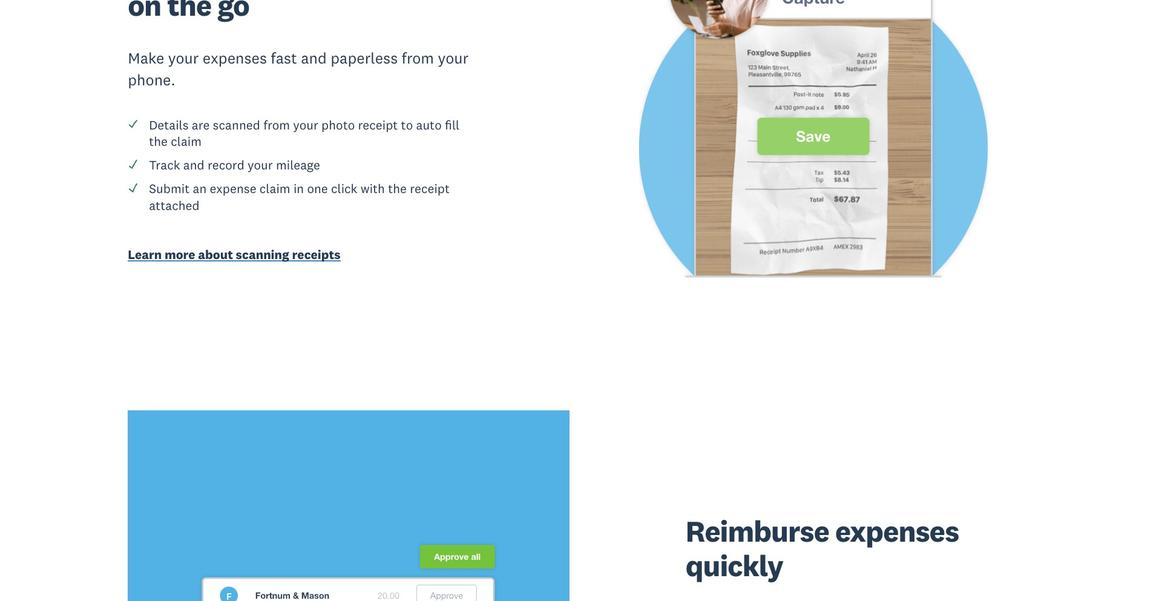 Task type: locate. For each thing, give the bounding box(es) containing it.
from inside the details are scanned from your photo receipt to auto fill the claim
[[263, 117, 290, 133]]

1 horizontal spatial and
[[301, 49, 327, 68]]

included image for details are scanned from your photo receipt to auto fill the claim
[[128, 119, 139, 129]]

receipt inside the details are scanned from your photo receipt to auto fill the claim
[[358, 117, 398, 133]]

0 vertical spatial and
[[301, 49, 327, 68]]

claim down are
[[171, 133, 202, 150]]

1 vertical spatial expenses
[[835, 513, 959, 550]]

from right scanned on the left top of page
[[263, 117, 290, 133]]

and
[[301, 49, 327, 68], [183, 157, 204, 173]]

fast
[[271, 49, 297, 68]]

track
[[149, 157, 180, 173]]

claim left in
[[260, 181, 290, 197]]

0 vertical spatial receipt
[[358, 117, 398, 133]]

0 horizontal spatial and
[[183, 157, 204, 173]]

0 horizontal spatial the
[[149, 133, 168, 150]]

0 horizontal spatial expenses
[[203, 49, 267, 68]]

phone.
[[128, 70, 175, 90]]

1 horizontal spatial from
[[402, 49, 434, 68]]

1 vertical spatial included image
[[128, 159, 139, 170]]

from
[[402, 49, 434, 68], [263, 117, 290, 133]]

from right paperless
[[402, 49, 434, 68]]

and inside make your expenses fast and paperless from your phone.
[[301, 49, 327, 68]]

make
[[128, 49, 164, 68]]

reimburse expenses quickly
[[686, 513, 959, 584]]

your
[[168, 49, 199, 68], [438, 49, 469, 68], [293, 117, 318, 133], [248, 157, 273, 173]]

submit an expense claim in one click with the receipt attached
[[149, 181, 450, 213]]

details are scanned from your photo receipt to auto fill the claim
[[149, 117, 460, 150]]

1 vertical spatial receipt
[[410, 181, 450, 197]]

0 vertical spatial the
[[149, 133, 168, 150]]

the right the with
[[388, 181, 407, 197]]

included image for track and record your mileage
[[128, 159, 139, 170]]

1 vertical spatial from
[[263, 117, 290, 133]]

claim
[[171, 133, 202, 150], [260, 181, 290, 197]]

included image up included image on the left top
[[128, 159, 139, 170]]

0 vertical spatial claim
[[171, 133, 202, 150]]

1 horizontal spatial receipt
[[410, 181, 450, 197]]

receipt right the with
[[410, 181, 450, 197]]

receipt
[[358, 117, 398, 133], [410, 181, 450, 197]]

0 vertical spatial expenses
[[203, 49, 267, 68]]

included image
[[128, 119, 139, 129], [128, 159, 139, 170]]

0 horizontal spatial claim
[[171, 133, 202, 150]]

and right fast
[[301, 49, 327, 68]]

record
[[208, 157, 244, 173]]

0 horizontal spatial from
[[263, 117, 290, 133]]

receipts
[[292, 246, 341, 262]]

submit
[[149, 181, 190, 197]]

auto
[[416, 117, 442, 133]]

the
[[149, 133, 168, 150], [388, 181, 407, 197]]

your inside the details are scanned from your photo receipt to auto fill the claim
[[293, 117, 318, 133]]

1 horizontal spatial expenses
[[835, 513, 959, 550]]

1 vertical spatial claim
[[260, 181, 290, 197]]

and up "an"
[[183, 157, 204, 173]]

0 vertical spatial from
[[402, 49, 434, 68]]

0 horizontal spatial receipt
[[358, 117, 398, 133]]

scanned
[[213, 117, 260, 133]]

expenses
[[203, 49, 267, 68], [835, 513, 959, 550]]

attached
[[149, 197, 200, 213]]

1 vertical spatial the
[[388, 181, 407, 197]]

claims made by an employee are ticked when they're approved on the screen. image
[[128, 411, 570, 601], [128, 411, 570, 601]]

the down details at the left
[[149, 133, 168, 150]]

learn more about scanning receipts
[[128, 246, 341, 262]]

a woman takes a photo of a receipt using the app. image
[[593, 0, 1034, 292], [593, 0, 1034, 292]]

included image left details at the left
[[128, 119, 139, 129]]

receipt left to
[[358, 117, 398, 133]]

claim inside submit an expense claim in one click with the receipt attached
[[260, 181, 290, 197]]

1 included image from the top
[[128, 119, 139, 129]]

0 vertical spatial included image
[[128, 119, 139, 129]]

1 horizontal spatial the
[[388, 181, 407, 197]]

fill
[[445, 117, 460, 133]]

2 included image from the top
[[128, 159, 139, 170]]

are
[[192, 117, 210, 133]]

one
[[307, 181, 328, 197]]

1 horizontal spatial claim
[[260, 181, 290, 197]]



Task type: describe. For each thing, give the bounding box(es) containing it.
1 vertical spatial and
[[183, 157, 204, 173]]

scanning
[[236, 246, 289, 262]]

an
[[193, 181, 207, 197]]

paperless
[[331, 49, 398, 68]]

make your expenses fast and paperless from your phone.
[[128, 49, 469, 90]]

included image
[[128, 182, 139, 193]]

reimburse
[[686, 513, 829, 550]]

claim inside the details are scanned from your photo receipt to auto fill the claim
[[171, 133, 202, 150]]

learn
[[128, 246, 162, 262]]

details
[[149, 117, 189, 133]]

expenses inside make your expenses fast and paperless from your phone.
[[203, 49, 267, 68]]

learn more about scanning receipts link
[[128, 246, 477, 265]]

the inside the details are scanned from your photo receipt to auto fill the claim
[[149, 133, 168, 150]]

receipt inside submit an expense claim in one click with the receipt attached
[[410, 181, 450, 197]]

from inside make your expenses fast and paperless from your phone.
[[402, 49, 434, 68]]

the inside submit an expense claim in one click with the receipt attached
[[388, 181, 407, 197]]

track and record your mileage
[[149, 157, 320, 173]]

click
[[331, 181, 358, 197]]

expense
[[210, 181, 256, 197]]

about
[[198, 246, 233, 262]]

photo
[[322, 117, 355, 133]]

quickly
[[686, 547, 783, 584]]

in
[[294, 181, 304, 197]]

mileage
[[276, 157, 320, 173]]

expenses inside reimburse expenses quickly
[[835, 513, 959, 550]]

to
[[401, 117, 413, 133]]

more
[[165, 246, 195, 262]]

with
[[361, 181, 385, 197]]



Task type: vqa. For each thing, say whether or not it's contained in the screenshot.
from inside the make your expenses fast and paperless from your phone.
yes



